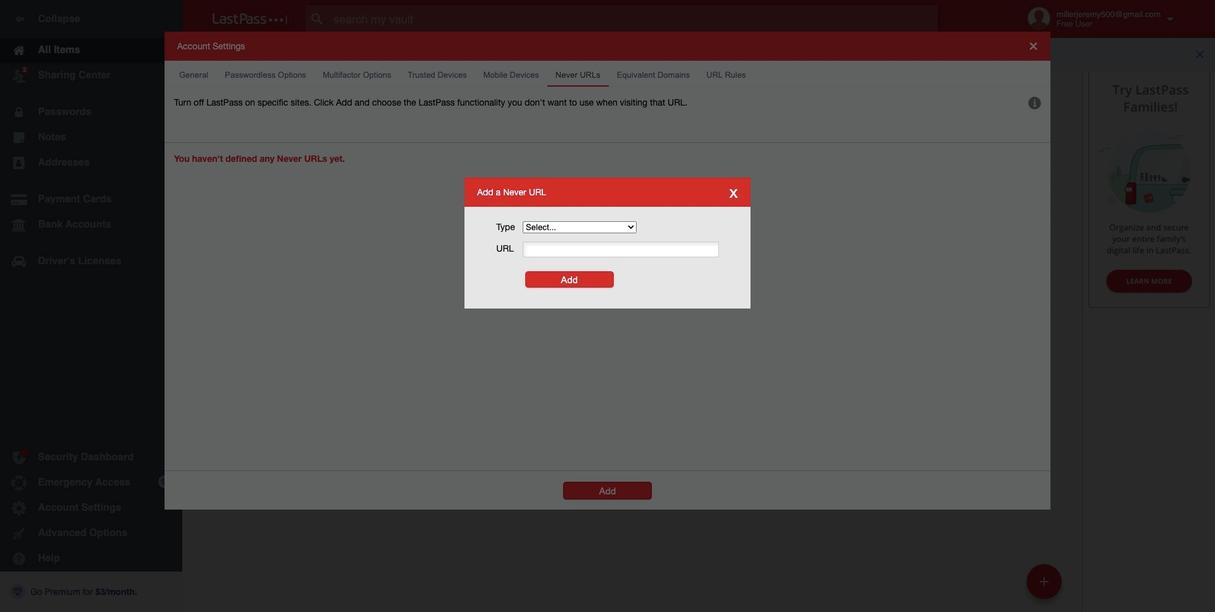 Task type: vqa. For each thing, say whether or not it's contained in the screenshot.
dialog
no



Task type: describe. For each thing, give the bounding box(es) containing it.
new item navigation
[[1022, 561, 1070, 613]]

search my vault text field
[[305, 5, 963, 33]]

main navigation navigation
[[0, 0, 182, 613]]

Search search field
[[305, 5, 963, 33]]



Task type: locate. For each thing, give the bounding box(es) containing it.
vault options navigation
[[182, 70, 1082, 108]]

lastpass image
[[213, 13, 287, 25]]

new item image
[[1040, 578, 1049, 586]]



